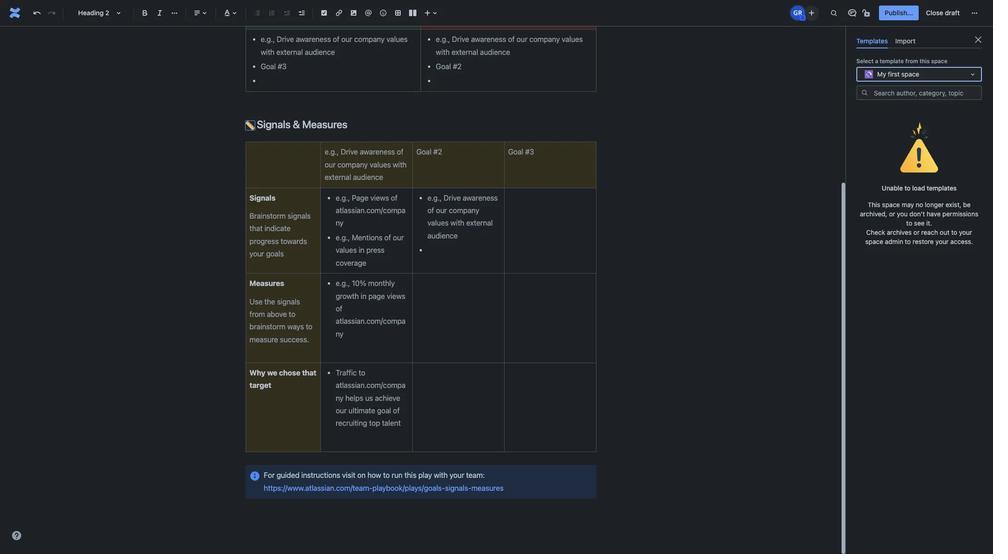 Task type: locate. For each thing, give the bounding box(es) containing it.
space down the from
[[901, 70, 919, 78]]

0 vertical spatial signals
[[257, 118, 290, 131]]

out
[[940, 229, 950, 236]]

check
[[866, 229, 885, 236]]

or down see
[[914, 229, 920, 236]]

or left the you
[[889, 210, 895, 218]]

or
[[889, 210, 895, 218], [914, 229, 920, 236]]

Search author, category, topic field
[[871, 86, 981, 99]]

select a template from this space
[[856, 58, 948, 65]]

that
[[302, 369, 316, 377]]

more image
[[969, 7, 980, 18]]

confluence image
[[7, 6, 22, 20]]

1 vertical spatial signals
[[250, 194, 276, 202]]

this right the from
[[920, 58, 930, 65]]

numbered list ⌘⇧7 image
[[266, 7, 277, 18]]

invite to edit image
[[806, 7, 817, 18]]

team:
[[466, 472, 485, 480]]

0 vertical spatial measures
[[302, 118, 347, 131]]

unable
[[882, 184, 903, 192]]

your up access.
[[959, 229, 972, 236]]

space down the check in the right top of the page
[[865, 238, 883, 246]]

0 horizontal spatial measures
[[250, 279, 284, 288]]

heading 2
[[78, 9, 109, 17]]

1 horizontal spatial measures
[[302, 118, 347, 131]]

to left run
[[383, 472, 390, 480]]

signals for signals & measures
[[257, 118, 290, 131]]

publish...
[[885, 9, 913, 17]]

this
[[868, 201, 880, 209]]

table image
[[392, 7, 404, 18]]

to right out on the right of the page
[[951, 229, 957, 236]]

tab list
[[853, 33, 986, 49]]

2 vertical spatial your
[[450, 472, 464, 480]]

space
[[931, 58, 948, 65], [901, 70, 919, 78], [882, 201, 900, 209], [865, 238, 883, 246]]

to
[[905, 184, 911, 192], [906, 219, 912, 227], [951, 229, 957, 236], [905, 238, 911, 246], [383, 472, 390, 480]]

measures
[[302, 118, 347, 131], [250, 279, 284, 288]]

restore
[[913, 238, 934, 246]]

this
[[920, 58, 930, 65], [404, 472, 416, 480]]

more formatting image
[[169, 7, 180, 18]]

your inside main content area, start typing to enter text. text field
[[450, 472, 464, 480]]

template
[[880, 58, 904, 65]]

your down out on the right of the page
[[936, 238, 949, 246]]

0 vertical spatial your
[[959, 229, 972, 236]]

why
[[250, 369, 265, 377]]

link image
[[333, 7, 344, 18]]

to left load
[[905, 184, 911, 192]]

help image
[[11, 531, 22, 542]]

draft
[[945, 9, 960, 17]]

bold ⌘b image
[[139, 7, 151, 18]]

align left image
[[192, 7, 203, 18]]

this inside main content area, start typing to enter text. text field
[[404, 472, 416, 480]]

close draft button
[[921, 6, 965, 20]]

signals for signals
[[250, 194, 276, 202]]

longer
[[925, 201, 944, 209]]

templates
[[856, 37, 888, 45]]

1 horizontal spatial or
[[914, 229, 920, 236]]

this up playbook/plays/goals-
[[404, 472, 416, 480]]

layouts image
[[407, 7, 418, 18]]

1 vertical spatial this
[[404, 472, 416, 480]]

unable to load templates
[[882, 184, 957, 192]]

how
[[368, 472, 381, 480]]

close templates and import image
[[973, 34, 984, 45]]

import
[[895, 37, 916, 45]]

you
[[897, 210, 908, 218]]

2 horizontal spatial your
[[959, 229, 972, 236]]

your up signals-
[[450, 472, 464, 480]]

2
[[105, 9, 109, 17]]

may
[[902, 201, 914, 209]]

1 vertical spatial or
[[914, 229, 920, 236]]

space up the you
[[882, 201, 900, 209]]

for
[[264, 472, 275, 480]]

have
[[927, 210, 941, 218]]

0 horizontal spatial your
[[450, 472, 464, 480]]

1 horizontal spatial this
[[920, 58, 930, 65]]

your
[[959, 229, 972, 236], [936, 238, 949, 246], [450, 472, 464, 480]]

open image
[[967, 69, 978, 80]]

1 horizontal spatial your
[[936, 238, 949, 246]]

https://www.atlassian.com/team-playbook/plays/goals-signals-measures link
[[264, 472, 504, 492]]

1 vertical spatial your
[[936, 238, 949, 246]]

from
[[905, 58, 918, 65]]

heading 2 button
[[67, 3, 130, 23]]

greg robinson image
[[791, 6, 805, 20]]

for guided instructions visit on how to run this play with your team:
[[264, 472, 485, 480]]

https://www.atlassian.com/team-playbook/plays/goals-signals-measures
[[264, 472, 504, 492]]

0 horizontal spatial this
[[404, 472, 416, 480]]

editable content region
[[231, 0, 611, 555]]

&
[[293, 118, 300, 131]]

1 vertical spatial measures
[[250, 279, 284, 288]]

signals
[[257, 118, 290, 131], [250, 194, 276, 202]]

run
[[392, 472, 403, 480]]

0 vertical spatial or
[[889, 210, 895, 218]]

signals & measures
[[255, 118, 347, 131]]

be
[[963, 201, 971, 209]]

find and replace image
[[828, 7, 840, 18]]



Task type: describe. For each thing, give the bounding box(es) containing it.
publish... button
[[879, 6, 919, 20]]

why we chose that target
[[250, 369, 318, 390]]

playbook/plays/goals-
[[372, 484, 445, 492]]

space right the from
[[931, 58, 948, 65]]

mention image
[[363, 7, 374, 18]]

don't
[[910, 210, 925, 218]]

load
[[912, 184, 925, 192]]

reach
[[921, 229, 938, 236]]

action item image
[[319, 7, 330, 18]]

:straight_ruler: image
[[245, 121, 255, 130]]

emoji image
[[378, 7, 389, 18]]

close
[[926, 9, 943, 17]]

this space may no longer exist, be archived, or you don't have permissions to see it. check archives or reach out to your space admin to restore your access.
[[860, 201, 978, 246]]

my
[[877, 70, 886, 78]]

archived,
[[860, 210, 887, 218]]

search icon image
[[861, 89, 868, 96]]

heading
[[78, 9, 104, 17]]

first
[[888, 70, 900, 78]]

with
[[434, 472, 448, 480]]

no
[[916, 201, 923, 209]]

guided
[[277, 472, 299, 480]]

templates
[[927, 184, 957, 192]]

chose
[[279, 369, 300, 377]]

add image, video, or file image
[[348, 7, 359, 18]]

play
[[418, 472, 432, 480]]

Main content area, start typing to enter text. text field
[[240, 0, 602, 499]]

it.
[[926, 219, 932, 227]]

close draft
[[926, 9, 960, 17]]

0 vertical spatial this
[[920, 58, 930, 65]]

see
[[914, 219, 925, 227]]

signals-
[[445, 484, 471, 492]]

https://www.atlassian.com/team-
[[264, 484, 372, 492]]

redo ⌘⇧z image
[[46, 7, 57, 18]]

permissions
[[943, 210, 978, 218]]

measures
[[471, 484, 504, 492]]

tab list containing templates
[[853, 33, 986, 49]]

comment icon image
[[847, 7, 858, 18]]

admin
[[885, 238, 903, 246]]

to left see
[[906, 219, 912, 227]]

confluence image
[[7, 6, 22, 20]]

undo ⌘z image
[[31, 7, 42, 18]]

visit
[[342, 472, 355, 480]]

0 horizontal spatial or
[[889, 210, 895, 218]]

on
[[357, 472, 366, 480]]

instructions
[[301, 472, 340, 480]]

access.
[[950, 238, 973, 246]]

no restrictions image
[[862, 7, 873, 18]]

my first space
[[877, 70, 919, 78]]

select
[[856, 58, 874, 65]]

bullet list ⌘⇧8 image
[[252, 7, 263, 18]]

to down archives
[[905, 238, 911, 246]]

:straight_ruler: image
[[245, 121, 255, 130]]

exist,
[[946, 201, 961, 209]]

target
[[250, 381, 271, 390]]

to inside text field
[[383, 472, 390, 480]]

italic ⌘i image
[[154, 7, 165, 18]]

a
[[875, 58, 878, 65]]

archives
[[887, 229, 912, 236]]

panel info image
[[249, 471, 260, 482]]

outdent ⇧tab image
[[281, 7, 292, 18]]

we
[[267, 369, 277, 377]]

indent tab image
[[296, 7, 307, 18]]



Task type: vqa. For each thing, say whether or not it's contained in the screenshot.
Upload
no



